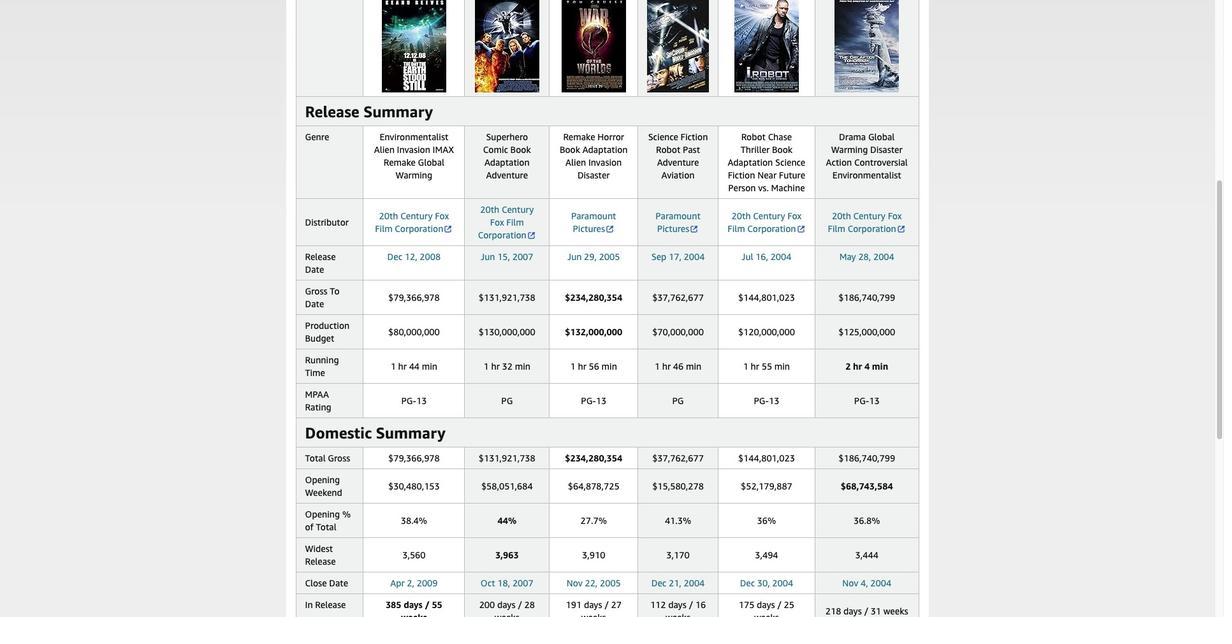 Task type: vqa. For each thing, say whether or not it's contained in the screenshot.


Task type: locate. For each thing, give the bounding box(es) containing it.
0 horizontal spatial dec
[[388, 251, 403, 262]]

date for release date
[[305, 264, 324, 275]]

1 jun from the left
[[481, 251, 495, 262]]

warming inside drama              global warming              disaster action              controversial environmentalist
[[832, 144, 869, 155]]

5 1 from the left
[[744, 361, 749, 372]]

$64,878,725
[[568, 481, 620, 492]]

0 horizontal spatial gross
[[305, 286, 328, 297]]

gross inside gross to date
[[305, 286, 328, 297]]

20th up 15,
[[481, 204, 500, 215]]

century for 20th century fox film corporation link on top of jul 16, 2004
[[754, 211, 786, 221]]

book right superhero comic book adaptation adventure
[[560, 144, 581, 155]]

jun left 29,
[[568, 251, 582, 262]]

20th century fox film corporation link
[[478, 204, 536, 241], [375, 211, 453, 234], [728, 211, 806, 234], [829, 211, 906, 234]]

1 $131,921,738 from the top
[[479, 292, 536, 303]]

0 horizontal spatial adventure
[[486, 170, 528, 181]]

1 hr 44 min
[[391, 361, 438, 372]]

175
[[739, 600, 755, 611]]

0 horizontal spatial environmentalist
[[380, 131, 449, 142]]

date up production
[[305, 299, 324, 309]]

controversial
[[855, 157, 908, 168]]

days right 191
[[584, 600, 603, 611]]

1 vertical spatial $131,921,738
[[479, 453, 536, 464]]

adaptation down comic
[[485, 157, 530, 168]]

2004 for may 28, 2004
[[874, 251, 895, 262]]

2 nov from the left
[[843, 578, 859, 589]]

1 vertical spatial $37,762,677
[[653, 453, 704, 464]]

1 horizontal spatial nov
[[843, 578, 859, 589]]

weeks down 200
[[495, 612, 520, 618]]

0 horizontal spatial paramount
[[572, 211, 617, 221]]

55 inside 385 days / 55 weeks
[[432, 600, 443, 611]]

book for remake
[[560, 144, 581, 155]]

1 vertical spatial total
[[316, 522, 337, 533]]

min right 44
[[422, 361, 438, 372]]

0 vertical spatial total
[[305, 453, 326, 464]]

1 min from the left
[[422, 361, 438, 372]]

32
[[502, 361, 513, 372]]

1 1 from the left
[[391, 361, 396, 372]]

film up dec 12, 2008
[[375, 223, 393, 234]]

weeks right 31
[[884, 606, 909, 617]]

2004 for sep 17, 2004
[[684, 251, 705, 262]]

2 horizontal spatial book
[[773, 144, 793, 155]]

film for 20th century fox film corporation link above may 28, 2004
[[829, 223, 846, 234]]

film
[[507, 217, 524, 228], [375, 223, 393, 234], [728, 223, 746, 234], [829, 223, 846, 234]]

days right 218 on the right of the page
[[844, 606, 862, 617]]

0 horizontal spatial pg
[[502, 396, 513, 406]]

/ for 27
[[605, 600, 609, 611]]

remake left horror
[[564, 131, 596, 142]]

13 down '4'
[[870, 396, 880, 406]]

global down imax
[[418, 157, 445, 168]]

/ inside the 175 days / 25 weeks
[[778, 600, 782, 611]]

21,
[[669, 578, 682, 589]]

weekend
[[305, 487, 343, 498]]

46
[[674, 361, 684, 372]]

0 vertical spatial $131,921,738
[[479, 292, 536, 303]]

disaster down horror
[[578, 170, 610, 181]]

0 horizontal spatial jun
[[481, 251, 495, 262]]

weeks down the 385
[[401, 612, 427, 618]]

alien inside environmentalist alien invasion              imax remake              global warming
[[374, 144, 395, 155]]

opening up weekend
[[305, 475, 340, 486]]

3,444
[[856, 550, 879, 561]]

2007 for oct 18, 2007
[[513, 578, 534, 589]]

20th up dec 12, 2008
[[379, 211, 398, 221]]

$79,366,978 up $30,480,153
[[389, 453, 440, 464]]

$79,366,978
[[389, 292, 440, 303], [389, 453, 440, 464]]

min right 56 at bottom
[[602, 361, 618, 372]]

200 days / 28 weeks
[[480, 600, 535, 618]]

1 vertical spatial $186,740,799
[[839, 453, 896, 464]]

release down "distributor"
[[305, 251, 336, 262]]

0 vertical spatial $79,366,978
[[389, 292, 440, 303]]

0 horizontal spatial paramount pictures
[[572, 211, 617, 234]]

2009
[[417, 578, 438, 589]]

1 paramount pictures link from the left
[[572, 211, 617, 234]]

1 vertical spatial $144,801,023
[[739, 453, 796, 464]]

past
[[683, 144, 701, 155]]

0 vertical spatial gross
[[305, 286, 328, 297]]

adventure inside science fiction robot              past adventure aviation
[[658, 157, 699, 168]]

0 horizontal spatial adaptation
[[485, 157, 530, 168]]

0 horizontal spatial science
[[649, 131, 679, 142]]

opening inside opening % of total
[[305, 509, 340, 520]]

1 2007 from the top
[[513, 251, 534, 262]]

hr for 44
[[398, 361, 407, 372]]

20th century fox film corporation for 20th century fox film corporation link above may 28, 2004
[[829, 211, 902, 234]]

4 hr from the left
[[663, 361, 671, 372]]

/ for 31
[[865, 606, 869, 617]]

1 horizontal spatial gross
[[328, 453, 350, 464]]

0 vertical spatial robot
[[742, 131, 766, 142]]

0 horizontal spatial paramount pictures link
[[572, 211, 617, 234]]

1 vertical spatial science
[[776, 157, 806, 168]]

robot up thriller
[[742, 131, 766, 142]]

0 vertical spatial date
[[305, 264, 324, 275]]

0 vertical spatial warming
[[832, 144, 869, 155]]

2004 right 28,
[[874, 251, 895, 262]]

17,
[[669, 251, 682, 262]]

paramount down aviation
[[656, 211, 701, 221]]

175 days / 25 weeks
[[739, 600, 795, 618]]

2 paramount pictures from the left
[[656, 211, 701, 234]]

hr left '4'
[[854, 361, 863, 372]]

fiction inside science fiction robot              past adventure aviation
[[681, 131, 708, 142]]

pg-13 down 1 hr 55 min
[[754, 396, 780, 406]]

1 vertical spatial 2005
[[600, 578, 621, 589]]

0 vertical spatial adventure
[[658, 157, 699, 168]]

$79,366,978 up the $80,000,000
[[389, 292, 440, 303]]

of
[[305, 522, 314, 533]]

min right "46"
[[686, 361, 702, 372]]

1 horizontal spatial science
[[776, 157, 806, 168]]

2004 right 21,
[[684, 578, 705, 589]]

1 vertical spatial 55
[[432, 600, 443, 611]]

2005 right 29,
[[599, 251, 620, 262]]

3 min from the left
[[602, 361, 618, 372]]

dec for dec 12, 2008
[[388, 251, 403, 262]]

2007 right 15,
[[513, 251, 534, 262]]

book inside remake              horror book adaptation alien invasion disaster
[[560, 144, 581, 155]]

1 left 32
[[484, 361, 489, 372]]

1 horizontal spatial adventure
[[658, 157, 699, 168]]

science inside robot              chase thriller              book adaptation              science fiction              near future person vs. machine
[[776, 157, 806, 168]]

2 horizontal spatial dec
[[740, 578, 755, 589]]

1 hr from the left
[[398, 361, 407, 372]]

robot left past
[[656, 144, 681, 155]]

genre
[[305, 131, 329, 142]]

5 hr from the left
[[751, 361, 760, 372]]

$37,762,677 up $70,000,000
[[653, 292, 704, 303]]

invasion inside remake              horror book adaptation alien invasion disaster
[[589, 157, 622, 168]]

corporation for 20th century fox film corporation link above jun 15, 2007
[[478, 230, 527, 241]]

$80,000,000
[[389, 327, 440, 337]]

invasion left imax
[[397, 144, 431, 155]]

nov for nov 22, 2005
[[567, 578, 583, 589]]

0 vertical spatial $144,801,023
[[739, 292, 796, 303]]

1 opening from the top
[[305, 475, 340, 486]]

jun
[[481, 251, 495, 262], [568, 251, 582, 262]]

pg- down 2 hr 4 min
[[855, 396, 870, 406]]

remake down 'release summary'
[[384, 157, 416, 168]]

days for 175
[[757, 600, 776, 611]]

/ down 2009
[[425, 600, 430, 611]]

film up jul
[[728, 223, 746, 234]]

3,494
[[756, 550, 779, 561]]

1 horizontal spatial invasion
[[589, 157, 622, 168]]

3 hr from the left
[[578, 361, 587, 372]]

0 vertical spatial science
[[649, 131, 679, 142]]

release down widest
[[305, 556, 336, 567]]

book inside superhero comic book adaptation adventure
[[511, 144, 531, 155]]

1 horizontal spatial paramount pictures
[[656, 211, 701, 234]]

6 min from the left
[[873, 361, 889, 372]]

1 vertical spatial remake
[[384, 157, 416, 168]]

opening inside opening weekend
[[305, 475, 340, 486]]

/
[[425, 600, 430, 611], [518, 600, 522, 611], [605, 600, 609, 611], [689, 600, 694, 611], [778, 600, 782, 611], [865, 606, 869, 617]]

book for superhero
[[511, 144, 531, 155]]

2 $131,921,738 from the top
[[479, 453, 536, 464]]

pg
[[502, 396, 513, 406], [673, 396, 684, 406]]

pg-13 down 1 hr 56 min
[[581, 396, 607, 406]]

total up opening weekend
[[305, 453, 326, 464]]

0 vertical spatial fiction
[[681, 131, 708, 142]]

20th century fox film corporation link up may 28, 2004
[[829, 211, 906, 234]]

0 vertical spatial $234,280,354
[[565, 292, 623, 303]]

1 pictures from the left
[[573, 223, 605, 234]]

2004 right 4, on the bottom of page
[[871, 578, 892, 589]]

oct 18, 2007
[[481, 578, 534, 589]]

paramount pictures for 1st paramount pictures link
[[572, 211, 617, 234]]

1 down $120,000,000
[[744, 361, 749, 372]]

$79,366,978 for to
[[389, 292, 440, 303]]

2004 for dec 21, 2004
[[684, 578, 705, 589]]

jul
[[742, 251, 754, 262]]

1 $37,762,677 from the top
[[653, 292, 704, 303]]

0 vertical spatial summary
[[364, 103, 433, 121]]

2 $79,366,978 from the top
[[389, 453, 440, 464]]

0 horizontal spatial global
[[418, 157, 445, 168]]

4 13 from the left
[[870, 396, 880, 406]]

$68,743,584
[[841, 481, 894, 492]]

opening for opening weekend
[[305, 475, 340, 486]]

0 vertical spatial disaster
[[871, 144, 903, 155]]

jun left 15,
[[481, 251, 495, 262]]

weeks inside 112 days / 16 weeks
[[666, 612, 691, 618]]

/ inside 200 days / 28 weeks
[[518, 600, 522, 611]]

/ left 25
[[778, 600, 782, 611]]

1 for 1 hr 44 min
[[391, 361, 396, 372]]

summary up $30,480,153
[[376, 424, 446, 442]]

1 book from the left
[[511, 144, 531, 155]]

3 1 from the left
[[571, 361, 576, 372]]

0 vertical spatial global
[[869, 131, 895, 142]]

2 pg-13 from the left
[[581, 396, 607, 406]]

0 vertical spatial invasion
[[397, 144, 431, 155]]

1 horizontal spatial book
[[560, 144, 581, 155]]

0 horizontal spatial robot
[[656, 144, 681, 155]]

1 horizontal spatial adaptation
[[583, 144, 628, 155]]

invasion inside environmentalist alien invasion              imax remake              global warming
[[397, 144, 431, 155]]

1 horizontal spatial robot
[[742, 131, 766, 142]]

/ left the 16
[[689, 600, 694, 611]]

2005 right 22,
[[600, 578, 621, 589]]

1 vertical spatial global
[[418, 157, 445, 168]]

fox
[[435, 211, 449, 221], [788, 211, 802, 221], [888, 211, 902, 221], [490, 217, 504, 228]]

3 book from the left
[[773, 144, 793, 155]]

1 vertical spatial gross
[[328, 453, 350, 464]]

20th
[[481, 204, 500, 215], [379, 211, 398, 221], [732, 211, 751, 221], [833, 211, 852, 221]]

hr down $120,000,000
[[751, 361, 760, 372]]

1 paramount pictures from the left
[[572, 211, 617, 234]]

0 vertical spatial $186,740,799
[[839, 292, 896, 303]]

2005
[[599, 251, 620, 262], [600, 578, 621, 589]]

0 horizontal spatial warming
[[396, 170, 433, 181]]

superhero comic book adaptation adventure
[[483, 131, 531, 181]]

adaptation inside remake              horror book adaptation alien invasion disaster
[[583, 144, 628, 155]]

0 horizontal spatial nov
[[567, 578, 583, 589]]

$37,762,677 for gross
[[653, 453, 704, 464]]

days inside 191 days / 27 weeks
[[584, 600, 603, 611]]

days inside 112 days / 16 weeks
[[669, 600, 687, 611]]

13 down 1 hr 55 min
[[769, 396, 780, 406]]

release up genre
[[305, 103, 360, 121]]

days for 191
[[584, 600, 603, 611]]

0 horizontal spatial book
[[511, 144, 531, 155]]

century up may 28, 2004
[[854, 211, 886, 221]]

1 vertical spatial fiction
[[728, 170, 756, 181]]

20th down person
[[732, 211, 751, 221]]

1 horizontal spatial pg
[[673, 396, 684, 406]]

16,
[[756, 251, 769, 262]]

1 vertical spatial warming
[[396, 170, 433, 181]]

corporation up dec 12, 2008
[[395, 223, 444, 234]]

paramount
[[572, 211, 617, 221], [656, 211, 701, 221]]

weeks for 27
[[582, 612, 607, 618]]

weeks for 25
[[755, 612, 780, 618]]

date for close date
[[329, 578, 348, 589]]

2 opening from the top
[[305, 509, 340, 520]]

2 jun from the left
[[568, 251, 582, 262]]

1 horizontal spatial jun
[[568, 251, 582, 262]]

close
[[305, 578, 327, 589]]

weeks down 191
[[582, 612, 607, 618]]

1 $234,280,354 from the top
[[565, 292, 623, 303]]

/ left 28 on the left of page
[[518, 600, 522, 611]]

paramount pictures up the sep 17, 2004
[[656, 211, 701, 234]]

adventure up aviation
[[658, 157, 699, 168]]

4 1 from the left
[[655, 361, 660, 372]]

hr
[[398, 361, 407, 372], [492, 361, 500, 372], [578, 361, 587, 372], [663, 361, 671, 372], [751, 361, 760, 372], [854, 361, 863, 372]]

adaptation inside superhero comic book adaptation adventure
[[485, 157, 530, 168]]

1 hr 55 min
[[744, 361, 791, 372]]

1 horizontal spatial fiction
[[728, 170, 756, 181]]

environmentalist
[[380, 131, 449, 142], [833, 170, 902, 181]]

gross down domestic
[[328, 453, 350, 464]]

invasion
[[397, 144, 431, 155], [589, 157, 622, 168]]

warming
[[832, 144, 869, 155], [396, 170, 433, 181]]

/ inside 112 days / 16 weeks
[[689, 600, 694, 611]]

2 $144,801,023 from the top
[[739, 453, 796, 464]]

thriller
[[741, 144, 770, 155]]

imax
[[433, 144, 454, 155]]

2 min from the left
[[515, 361, 531, 372]]

2008
[[420, 251, 441, 262]]

fox up 15,
[[490, 217, 504, 228]]

30,
[[758, 578, 771, 589]]

/ left 27
[[605, 600, 609, 611]]

pg- down 1 hr 55 min
[[754, 396, 769, 406]]

5 min from the left
[[775, 361, 791, 372]]

2 hr from the left
[[492, 361, 500, 372]]

nov 4, 2004 link
[[843, 578, 892, 589]]

385
[[386, 600, 402, 611]]

science up the future
[[776, 157, 806, 168]]

1 vertical spatial disaster
[[578, 170, 610, 181]]

1 horizontal spatial dec
[[652, 578, 667, 589]]

1 horizontal spatial paramount pictures link
[[656, 211, 701, 234]]

invasion down horror
[[589, 157, 622, 168]]

2 book from the left
[[560, 144, 581, 155]]

0 vertical spatial opening
[[305, 475, 340, 486]]

41.3%
[[665, 515, 692, 526]]

$144,801,023 up $120,000,000
[[739, 292, 796, 303]]

$186,740,799 up $125,000,000
[[839, 292, 896, 303]]

0 horizontal spatial remake
[[384, 157, 416, 168]]

$144,801,023 up '$52,179,887'
[[739, 453, 796, 464]]

0 horizontal spatial pictures
[[573, 223, 605, 234]]

min for 1 hr 46 min
[[686, 361, 702, 372]]

0 vertical spatial 2007
[[513, 251, 534, 262]]

fox up '2008'
[[435, 211, 449, 221]]

book
[[511, 144, 531, 155], [560, 144, 581, 155], [773, 144, 793, 155]]

3,963
[[496, 550, 519, 561]]

1 vertical spatial date
[[305, 299, 324, 309]]

pg- down 1 hr 44 min
[[402, 396, 417, 406]]

date right close
[[329, 578, 348, 589]]

hr left "46"
[[663, 361, 671, 372]]

0 horizontal spatial fiction
[[681, 131, 708, 142]]

$234,280,354 up $64,878,725
[[565, 453, 623, 464]]

$131,921,738 for to
[[479, 292, 536, 303]]

action
[[827, 157, 853, 168]]

20th for 20th century fox film corporation link above jun 15, 2007
[[481, 204, 500, 215]]

$131,921,738
[[479, 292, 536, 303], [479, 453, 536, 464]]

1 vertical spatial $234,280,354
[[565, 453, 623, 464]]

2004 right the 16,
[[771, 251, 792, 262]]

$52,179,887
[[741, 481, 793, 492]]

2004 for nov 4, 2004
[[871, 578, 892, 589]]

56
[[589, 361, 600, 372]]

1 vertical spatial adventure
[[486, 170, 528, 181]]

/ for 25
[[778, 600, 782, 611]]

20th for 20th century fox film corporation link above may 28, 2004
[[833, 211, 852, 221]]

2 2007 from the top
[[513, 578, 534, 589]]

film for 20th century fox film corporation link above jun 15, 2007
[[507, 217, 524, 228]]

paramount pictures for first paramount pictures link from right
[[656, 211, 701, 234]]

nov 4, 2004
[[843, 578, 892, 589]]

4 min from the left
[[686, 361, 702, 372]]

$234,280,354 for to
[[565, 292, 623, 303]]

min
[[422, 361, 438, 372], [515, 361, 531, 372], [602, 361, 618, 372], [686, 361, 702, 372], [775, 361, 791, 372], [873, 361, 889, 372]]

days inside the 175 days / 25 weeks
[[757, 600, 776, 611]]

1 vertical spatial environmentalist
[[833, 170, 902, 181]]

dec 12, 2008 link
[[388, 251, 441, 262]]

0 vertical spatial $37,762,677
[[653, 292, 704, 303]]

pg down 1 hr 32 min
[[502, 396, 513, 406]]

pg-13 down 2 hr 4 min
[[855, 396, 880, 406]]

1 vertical spatial robot
[[656, 144, 681, 155]]

/ inside 385 days / 55 weeks
[[425, 600, 430, 611]]

1 left 44
[[391, 361, 396, 372]]

century up jun 15, 2007 link
[[502, 204, 534, 215]]

$186,740,799 for to
[[839, 292, 896, 303]]

0 horizontal spatial invasion
[[397, 144, 431, 155]]

apr 2, 2009
[[391, 578, 438, 589]]

book down chase
[[773, 144, 793, 155]]

2 vertical spatial date
[[329, 578, 348, 589]]

0 horizontal spatial alien
[[374, 144, 395, 155]]

future
[[779, 170, 806, 181]]

jun for jun 29, 2005
[[568, 251, 582, 262]]

1 $144,801,023 from the top
[[739, 292, 796, 303]]

dec 12, 2008
[[388, 251, 441, 262]]

1 vertical spatial opening
[[305, 509, 340, 520]]

0 vertical spatial environmentalist
[[380, 131, 449, 142]]

dec
[[388, 251, 403, 262], [652, 578, 667, 589], [740, 578, 755, 589]]

hr left 44
[[398, 361, 407, 372]]

1 horizontal spatial global
[[869, 131, 895, 142]]

weeks inside 200 days / 28 weeks
[[495, 612, 520, 618]]

0 vertical spatial 55
[[762, 361, 773, 372]]

pg-13
[[402, 396, 427, 406], [581, 396, 607, 406], [754, 396, 780, 406], [855, 396, 880, 406]]

dec 30, 2004
[[740, 578, 794, 589]]

total
[[305, 453, 326, 464], [316, 522, 337, 533]]

13
[[417, 396, 427, 406], [596, 396, 607, 406], [769, 396, 780, 406], [870, 396, 880, 406]]

2004 for dec 30, 2004
[[773, 578, 794, 589]]

environmentalist up imax
[[380, 131, 449, 142]]

0 vertical spatial 2005
[[599, 251, 620, 262]]

/ inside 191 days / 27 weeks
[[605, 600, 609, 611]]

3 pg- from the left
[[754, 396, 769, 406]]

0 vertical spatial alien
[[374, 144, 395, 155]]

weeks inside the 175 days / 25 weeks
[[755, 612, 780, 618]]

1 nov from the left
[[567, 578, 583, 589]]

release date
[[305, 251, 336, 275]]

adventure down comic
[[486, 170, 528, 181]]

28,
[[859, 251, 872, 262]]

2 pg- from the left
[[581, 396, 596, 406]]

1 left "46"
[[655, 361, 660, 372]]

min for 1 hr 44 min
[[422, 361, 438, 372]]

total gross
[[305, 453, 350, 464]]

pg down 1 hr 46 min
[[673, 396, 684, 406]]

sep
[[652, 251, 667, 262]]

release right 'in'
[[315, 600, 346, 611]]

corporation up may 28, 2004 link
[[848, 223, 897, 234]]

1 $79,366,978 from the top
[[389, 292, 440, 303]]

science
[[649, 131, 679, 142], [776, 157, 806, 168]]

1 horizontal spatial pictures
[[658, 223, 690, 234]]

2 $37,762,677 from the top
[[653, 453, 704, 464]]

$131,921,738 up $58,051,684
[[479, 453, 536, 464]]

2 pictures from the left
[[658, 223, 690, 234]]

1 vertical spatial 2007
[[513, 578, 534, 589]]

2 $234,280,354 from the top
[[565, 453, 623, 464]]

corporation up 15,
[[478, 230, 527, 241]]

remake inside remake              horror book adaptation alien invasion disaster
[[564, 131, 596, 142]]

191
[[566, 600, 582, 611]]

days inside 200 days / 28 weeks
[[498, 600, 516, 611]]

1 horizontal spatial alien
[[566, 157, 586, 168]]

adventure for book
[[486, 170, 528, 181]]

1 horizontal spatial disaster
[[871, 144, 903, 155]]

release summary
[[305, 103, 433, 121]]

0 horizontal spatial disaster
[[578, 170, 610, 181]]

horror
[[598, 131, 625, 142]]

weeks inside 385 days / 55 weeks
[[401, 612, 427, 618]]

hr for 32
[[492, 361, 500, 372]]

global inside environmentalist alien invasion              imax remake              global warming
[[418, 157, 445, 168]]

environmentalist inside environmentalist alien invasion              imax remake              global warming
[[380, 131, 449, 142]]

1 vertical spatial invasion
[[589, 157, 622, 168]]

1 $186,740,799 from the top
[[839, 292, 896, 303]]

paramount pictures link up the sep 17, 2004
[[656, 211, 701, 234]]

environmentalist down controversial
[[833, 170, 902, 181]]

1 horizontal spatial remake
[[564, 131, 596, 142]]

2007
[[513, 251, 534, 262], [513, 578, 534, 589]]

days inside 385 days / 55 weeks
[[404, 600, 423, 611]]

dec for dec 30, 2004
[[740, 578, 755, 589]]

$234,280,354 for gross
[[565, 453, 623, 464]]

close date
[[305, 578, 348, 589]]

summary up environmentalist alien invasion              imax remake              global warming
[[364, 103, 433, 121]]

aviation
[[662, 170, 695, 181]]

days right 200
[[498, 600, 516, 611]]

date inside "release date"
[[305, 264, 324, 275]]

2 horizontal spatial adaptation
[[728, 157, 773, 168]]

jul 16, 2004 link
[[742, 251, 792, 262]]

2 1 from the left
[[484, 361, 489, 372]]

0 horizontal spatial 55
[[432, 600, 443, 611]]

paramount pictures up jun 29, 2005
[[572, 211, 617, 234]]

2 $186,740,799 from the top
[[839, 453, 896, 464]]

gross
[[305, 286, 328, 297], [328, 453, 350, 464]]

20th century fox film corporation for 20th century fox film corporation link above jun 15, 2007
[[478, 204, 534, 241]]

1 vertical spatial $79,366,978
[[389, 453, 440, 464]]

weeks inside 191 days / 27 weeks
[[582, 612, 607, 618]]

1 pg-13 from the left
[[402, 396, 427, 406]]

dec 21, 2004 link
[[652, 578, 705, 589]]

4 pg- from the left
[[855, 396, 870, 406]]

days
[[404, 600, 423, 611], [498, 600, 516, 611], [584, 600, 603, 611], [669, 600, 687, 611], [757, 600, 776, 611], [844, 606, 862, 617]]

total inside opening % of total
[[316, 522, 337, 533]]

hr for 46
[[663, 361, 671, 372]]

1 left 56 at bottom
[[571, 361, 576, 372]]

2 13 from the left
[[596, 396, 607, 406]]

1 horizontal spatial environmentalist
[[833, 170, 902, 181]]

20th century fox film corporation link up jul 16, 2004
[[728, 211, 806, 234]]

0 vertical spatial remake
[[564, 131, 596, 142]]

$37,762,677 up the $15,580,278
[[653, 453, 704, 464]]

century down vs.
[[754, 211, 786, 221]]

1 vertical spatial alien
[[566, 157, 586, 168]]

vs.
[[759, 182, 769, 193]]

adventure inside superhero comic book adaptation adventure
[[486, 170, 528, 181]]

6 hr from the left
[[854, 361, 863, 372]]

opening weekend
[[305, 475, 343, 498]]

1 horizontal spatial warming
[[832, 144, 869, 155]]

nov
[[567, 578, 583, 589], [843, 578, 859, 589]]

1 horizontal spatial paramount
[[656, 211, 701, 221]]

adaptation inside robot              chase thriller              book adaptation              science fiction              near future person vs. machine
[[728, 157, 773, 168]]

1 vertical spatial summary
[[376, 424, 446, 442]]

1 for 1 hr 46 min
[[655, 361, 660, 372]]



Task type: describe. For each thing, give the bounding box(es) containing it.
31
[[871, 606, 882, 617]]

production
[[305, 320, 350, 331]]

20th century fox film corporation for 20th century fox film corporation link on top of dec 12, 2008
[[375, 211, 449, 234]]

2
[[846, 361, 851, 372]]

2004 for jul 16, 2004
[[771, 251, 792, 262]]

opening for opening % of total
[[305, 509, 340, 520]]

/ for 55
[[425, 600, 430, 611]]

alien inside remake              horror book adaptation alien invasion disaster
[[566, 157, 586, 168]]

$130,000,000
[[479, 327, 536, 337]]

$125,000,000
[[839, 327, 896, 337]]

gross to date
[[305, 286, 340, 309]]

century for 20th century fox film corporation link above may 28, 2004
[[854, 211, 886, 221]]

15,
[[498, 251, 510, 262]]

1 for 1 hr 56 min
[[571, 361, 576, 372]]

environmentalist alien invasion              imax remake              global warming
[[374, 131, 454, 181]]

sep 17, 2004 link
[[652, 251, 705, 262]]

3 13 from the left
[[769, 396, 780, 406]]

running
[[305, 355, 339, 366]]

drama              global warming              disaster action              controversial environmentalist
[[827, 131, 908, 181]]

disaster inside drama              global warming              disaster action              controversial environmentalist
[[871, 144, 903, 155]]

$15,580,278
[[653, 481, 704, 492]]

may 28, 2004
[[840, 251, 895, 262]]

machine
[[772, 182, 806, 193]]

robot inside robot              chase thriller              book adaptation              science fiction              near future person vs. machine
[[742, 131, 766, 142]]

200
[[480, 600, 495, 611]]

dec 21, 2004
[[652, 578, 705, 589]]

budget
[[305, 333, 334, 344]]

20th century fox film corporation link up dec 12, 2008
[[375, 211, 453, 234]]

nov 22, 2005
[[567, 578, 621, 589]]

apr
[[391, 578, 405, 589]]

112
[[651, 600, 666, 611]]

weeks for 55
[[401, 612, 427, 618]]

warming inside environmentalist alien invasion              imax remake              global warming
[[396, 170, 433, 181]]

$30,480,153
[[389, 481, 440, 492]]

sep 17, 2004
[[652, 251, 705, 262]]

29,
[[584, 251, 597, 262]]

44%
[[498, 515, 517, 526]]

jul 16, 2004
[[742, 251, 792, 262]]

fox up may 28, 2004
[[888, 211, 902, 221]]

jun 15, 2007 link
[[481, 251, 534, 262]]

corporation for 20th century fox film corporation link on top of jul 16, 2004
[[748, 223, 797, 234]]

3,560
[[403, 550, 426, 561]]

days for 200
[[498, 600, 516, 611]]

adaptation for horror
[[583, 144, 628, 155]]

38.4%
[[401, 515, 427, 526]]

running time
[[305, 355, 339, 378]]

widest
[[305, 544, 333, 554]]

summary for domestic summary
[[376, 424, 446, 442]]

/ for 28
[[518, 600, 522, 611]]

2005 for nov 22, 2005
[[600, 578, 621, 589]]

2,
[[407, 578, 415, 589]]

1 pg- from the left
[[402, 396, 417, 406]]

1 horizontal spatial 55
[[762, 361, 773, 372]]

1 hr 56 min
[[571, 361, 618, 372]]

book inside robot              chase thriller              book adaptation              science fiction              near future person vs. machine
[[773, 144, 793, 155]]

hr for 56
[[578, 361, 587, 372]]

4 pg-13 from the left
[[855, 396, 880, 406]]

min for 1 hr 55 min
[[775, 361, 791, 372]]

3,910
[[583, 550, 606, 561]]

2 pg from the left
[[673, 396, 684, 406]]

adventure for robot
[[658, 157, 699, 168]]

domestic summary
[[305, 424, 446, 442]]

dec 30, 2004 link
[[740, 578, 794, 589]]

16
[[696, 600, 706, 611]]

min for 1 hr 32 min
[[515, 361, 531, 372]]

apr 2, 2009 link
[[391, 578, 438, 589]]

jun 29, 2005
[[568, 251, 620, 262]]

hr for 55
[[751, 361, 760, 372]]

1 for 1 hr 55 min
[[744, 361, 749, 372]]

36.8%
[[854, 515, 881, 526]]

century for 20th century fox film corporation link above jun 15, 2007
[[502, 204, 534, 215]]

27.7%
[[581, 515, 607, 526]]

1 pg from the left
[[502, 396, 513, 406]]

jun 15, 2007
[[481, 251, 534, 262]]

opening % of total
[[305, 509, 351, 533]]

2005 for jun 29, 2005
[[599, 251, 620, 262]]

dec for dec 21, 2004
[[652, 578, 667, 589]]

1 hr 32 min
[[484, 361, 531, 372]]

days for 385
[[404, 600, 423, 611]]

fox down the machine
[[788, 211, 802, 221]]

385 days / 55 weeks
[[386, 600, 443, 618]]

18,
[[498, 578, 511, 589]]

weeks for 31
[[884, 606, 909, 617]]

36%
[[758, 515, 777, 526]]

2 hr 4 min
[[846, 361, 889, 372]]

date inside gross to date
[[305, 299, 324, 309]]

global inside drama              global warming              disaster action              controversial environmentalist
[[869, 131, 895, 142]]

12,
[[405, 251, 418, 262]]

%
[[343, 509, 351, 520]]

in
[[305, 600, 313, 611]]

near
[[758, 170, 777, 181]]

person
[[729, 182, 756, 193]]

2 paramount from the left
[[656, 211, 701, 221]]

chase
[[769, 131, 793, 142]]

summary for release summary
[[364, 103, 433, 121]]

may
[[840, 251, 857, 262]]

44
[[409, 361, 420, 372]]

corporation for 20th century fox film corporation link on top of dec 12, 2008
[[395, 223, 444, 234]]

112 days / 16 weeks
[[651, 600, 706, 618]]

production budget
[[305, 320, 350, 344]]

20th century fox film corporation for 20th century fox film corporation link on top of jul 16, 2004
[[728, 211, 802, 234]]

mpaa
[[305, 389, 329, 400]]

$70,000,000
[[653, 327, 704, 337]]

218
[[826, 606, 842, 617]]

mpaa rating
[[305, 389, 332, 413]]

$120,000,000
[[739, 327, 796, 337]]

min for 1 hr 56 min
[[602, 361, 618, 372]]

science inside science fiction robot              past adventure aviation
[[649, 131, 679, 142]]

min for 2 hr 4 min
[[873, 361, 889, 372]]

century for 20th century fox film corporation link on top of dec 12, 2008
[[401, 211, 433, 221]]

$37,762,677 for to
[[653, 292, 704, 303]]

1 paramount from the left
[[572, 211, 617, 221]]

film for 20th century fox film corporation link on top of jul 16, 2004
[[728, 223, 746, 234]]

1 for 1 hr 32 min
[[484, 361, 489, 372]]

$79,366,978 for gross
[[389, 453, 440, 464]]

$131,921,738 for gross
[[479, 453, 536, 464]]

3 pg-13 from the left
[[754, 396, 780, 406]]

remake inside environmentalist alien invasion              imax remake              global warming
[[384, 157, 416, 168]]

jun for jun 15, 2007
[[481, 251, 495, 262]]

$144,801,023 for to
[[739, 292, 796, 303]]

$186,740,799 for gross
[[839, 453, 896, 464]]

191 days / 27 weeks
[[566, 600, 622, 618]]

hr for 4
[[854, 361, 863, 372]]

time
[[305, 367, 325, 378]]

20th for 20th century fox film corporation link on top of dec 12, 2008
[[379, 211, 398, 221]]

20th for 20th century fox film corporation link on top of jul 16, 2004
[[732, 211, 751, 221]]

3,170
[[667, 550, 690, 561]]

fiction inside robot              chase thriller              book adaptation              science fiction              near future person vs. machine
[[728, 170, 756, 181]]

days for 218
[[844, 606, 862, 617]]

2 paramount pictures link from the left
[[656, 211, 701, 234]]

28
[[525, 600, 535, 611]]

2007 for jun 15, 2007
[[513, 251, 534, 262]]

/ for 16
[[689, 600, 694, 611]]

1 13 from the left
[[417, 396, 427, 406]]

jun 29, 2005 link
[[568, 251, 620, 262]]

weeks for 16
[[666, 612, 691, 618]]

remake              horror book adaptation alien invasion disaster
[[560, 131, 628, 181]]

film for 20th century fox film corporation link on top of dec 12, 2008
[[375, 223, 393, 234]]

weeks for 28
[[495, 612, 520, 618]]

20th century fox film corporation link up jun 15, 2007
[[478, 204, 536, 241]]

1 hr 46 min
[[655, 361, 702, 372]]

27
[[611, 600, 622, 611]]

nov for nov 4, 2004
[[843, 578, 859, 589]]

robot inside science fiction robot              past adventure aviation
[[656, 144, 681, 155]]

distributor
[[305, 217, 349, 228]]

environmentalist inside drama              global warming              disaster action              controversial environmentalist
[[833, 170, 902, 181]]

218 days / 31 weeks
[[826, 606, 909, 617]]

may 28, 2004 link
[[840, 251, 895, 262]]

domestic
[[305, 424, 372, 442]]

corporation for 20th century fox film corporation link above may 28, 2004
[[848, 223, 897, 234]]

disaster inside remake              horror book adaptation alien invasion disaster
[[578, 170, 610, 181]]

days for 112
[[669, 600, 687, 611]]

adaptation for comic
[[485, 157, 530, 168]]

4,
[[861, 578, 869, 589]]

$144,801,023 for gross
[[739, 453, 796, 464]]

25
[[784, 600, 795, 611]]



